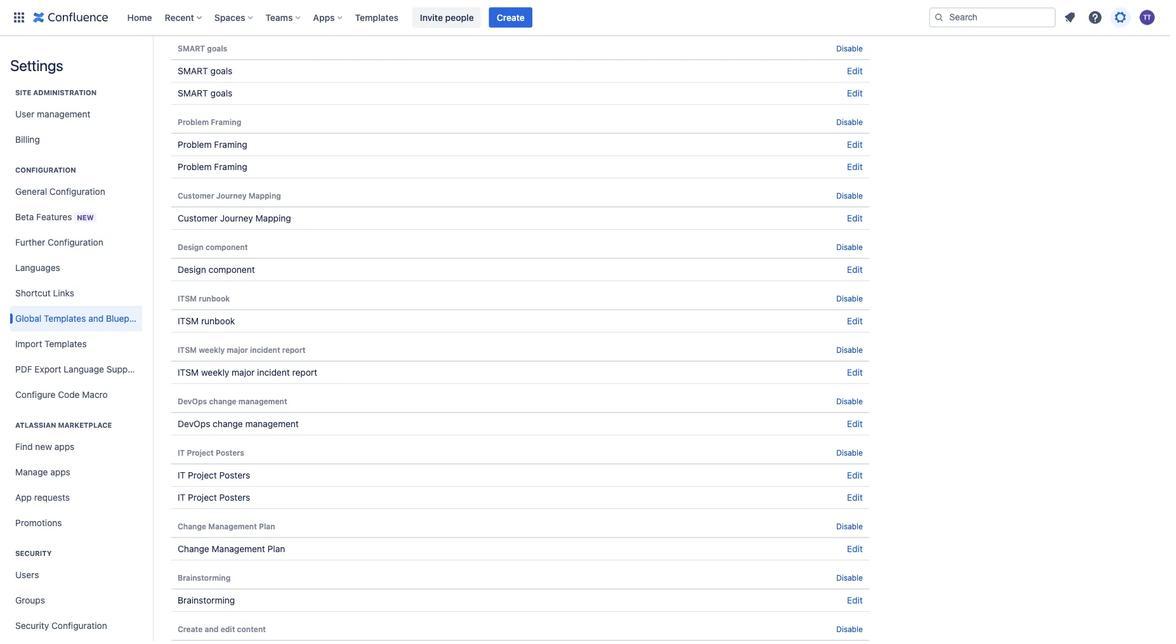 Task type: vqa. For each thing, say whether or not it's contained in the screenshot.


Task type: describe. For each thing, give the bounding box(es) containing it.
support
[[106, 364, 139, 375]]

disable link for weekly
[[837, 345, 863, 354]]

2 it from the top
[[178, 470, 186, 481]]

disable link for component
[[837, 243, 863, 251]]

plan for edit
[[268, 544, 285, 554]]

disable link for goals
[[837, 44, 863, 53]]

templates inside templates link
[[355, 12, 399, 23]]

settings icon image
[[1114, 10, 1129, 25]]

customer journey mapping for disable
[[178, 191, 281, 200]]

change management plan for edit
[[178, 544, 285, 554]]

app requests
[[15, 492, 70, 503]]

invite people
[[420, 12, 474, 23]]

beta features new
[[15, 211, 94, 222]]

create and edit content
[[178, 625, 266, 634]]

management inside site administration group
[[37, 109, 90, 119]]

user management link
[[10, 102, 142, 127]]

plan for disable
[[259, 522, 275, 531]]

your profile and preferences image
[[1140, 10, 1155, 25]]

atlassian marketplace
[[15, 421, 112, 430]]

code
[[58, 390, 80, 400]]

component for edit
[[209, 264, 255, 275]]

atlassian
[[15, 421, 56, 430]]

app requests link
[[10, 485, 142, 510]]

and inside configuration group
[[88, 313, 104, 324]]

find new apps link
[[10, 434, 142, 460]]

management for edit
[[212, 544, 265, 554]]

shortcut links
[[15, 288, 74, 298]]

incident for edit
[[257, 367, 290, 378]]

2 vertical spatial posters
[[219, 492, 250, 503]]

links
[[53, 288, 74, 298]]

spaces
[[214, 12, 245, 23]]

disable link for project
[[837, 448, 863, 457]]

13 edit from the top
[[848, 595, 863, 606]]

users
[[15, 570, 39, 580]]

general
[[15, 186, 47, 197]]

disable for project
[[837, 448, 863, 457]]

disable link for journey
[[837, 191, 863, 200]]

edit link for runbook
[[848, 316, 863, 326]]

manage
[[15, 467, 48, 477]]

shortcut links link
[[10, 281, 142, 306]]

customer journey mapping for edit
[[178, 213, 291, 223]]

settings
[[10, 57, 63, 74]]

problem for framing's disable link
[[178, 117, 209, 126]]

configure code macro
[[15, 390, 108, 400]]

itsm runbook for disable
[[178, 294, 230, 303]]

management for disable
[[208, 522, 257, 531]]

customer for edit
[[178, 213, 218, 223]]

blueprints
[[106, 313, 147, 324]]

manage apps link
[[10, 460, 142, 485]]

recent
[[165, 12, 194, 23]]

general configuration link
[[10, 179, 142, 204]]

apps
[[313, 12, 335, 23]]

content
[[237, 625, 266, 634]]

edit link for component
[[848, 264, 863, 275]]

disable for management
[[837, 522, 863, 531]]

edit link for project
[[848, 492, 863, 503]]

2 vertical spatial project
[[188, 492, 217, 503]]

find new apps
[[15, 442, 74, 452]]

edit
[[221, 625, 235, 634]]

configuration up general
[[15, 166, 76, 174]]

weekly for edit
[[201, 367, 229, 378]]

pdf
[[15, 364, 32, 375]]

framing for edit link associated with framing
[[214, 162, 247, 172]]

marketplace
[[58, 421, 112, 430]]

recent button
[[161, 7, 207, 28]]

import templates
[[15, 339, 87, 349]]

global
[[15, 313, 41, 324]]

manage apps
[[15, 467, 70, 477]]

design component for edit
[[178, 264, 255, 275]]

further
[[15, 237, 45, 248]]

security configuration
[[15, 621, 107, 631]]

templates link
[[351, 7, 402, 28]]

language
[[64, 364, 104, 375]]

create link
[[489, 7, 533, 28]]

edit link for framing
[[848, 162, 863, 172]]

beta
[[15, 211, 34, 222]]

find
[[15, 442, 33, 452]]

problem framing for framing's disable link
[[178, 117, 241, 126]]

problem for edit link associated with framing
[[178, 162, 212, 172]]

shortcut
[[15, 288, 51, 298]]

edit link for weekly
[[848, 367, 863, 378]]

macro
[[82, 390, 108, 400]]

1 vertical spatial and
[[205, 625, 219, 634]]

Search field
[[929, 7, 1056, 28]]

runbook for edit
[[201, 316, 235, 326]]

3 it project posters from the top
[[178, 492, 250, 503]]

1 vertical spatial goals
[[211, 66, 233, 76]]

report for edit
[[292, 367, 318, 378]]

edit for framing
[[848, 162, 863, 172]]

elevator
[[178, 14, 211, 25]]

edit for goals
[[848, 88, 863, 98]]

edit for project
[[848, 492, 863, 503]]

requests
[[34, 492, 70, 503]]

further configuration
[[15, 237, 103, 248]]

promotions
[[15, 518, 62, 528]]

component for disable
[[206, 243, 248, 251]]

itsm for runbook's disable link
[[178, 294, 197, 303]]

templates for global templates and blueprints
[[44, 313, 86, 324]]

features
[[36, 211, 72, 222]]

smart goals for disable link related to goals
[[178, 44, 227, 53]]

management for disable
[[239, 397, 287, 406]]

invite people button
[[413, 7, 482, 28]]

10 edit from the top
[[848, 470, 863, 481]]

collapse sidebar image
[[138, 42, 166, 67]]

security group
[[10, 536, 142, 641]]

users link
[[10, 563, 142, 588]]

edit for component
[[848, 264, 863, 275]]

disable link for change
[[837, 397, 863, 406]]

app
[[15, 492, 32, 503]]

change for disable
[[209, 397, 237, 406]]

administration
[[33, 89, 97, 97]]

export
[[35, 364, 61, 375]]

itsm for runbook edit link
[[178, 316, 199, 326]]

problem framing for edit link associated with framing
[[178, 162, 247, 172]]

user management
[[15, 109, 90, 119]]

edit for runbook
[[848, 316, 863, 326]]

invite
[[420, 12, 443, 23]]

devops for disable
[[178, 397, 207, 406]]

global element
[[8, 0, 927, 35]]

configure
[[15, 390, 56, 400]]

13 edit link from the top
[[848, 595, 863, 606]]

create for create
[[497, 12, 525, 23]]

groups link
[[10, 588, 142, 613]]

2 smart from the top
[[178, 66, 208, 76]]

smart goals for first edit link from the top of the page
[[178, 66, 233, 76]]

global templates and blueprints
[[15, 313, 147, 324]]

disable for goals
[[837, 44, 863, 53]]

smart goals for edit link associated with goals
[[178, 88, 233, 98]]

itsm weekly major incident report for disable
[[178, 345, 306, 354]]

disable for component
[[837, 243, 863, 251]]



Task type: locate. For each thing, give the bounding box(es) containing it.
configuration
[[15, 166, 76, 174], [49, 186, 105, 197], [48, 237, 103, 248], [51, 621, 107, 631]]

billing link
[[10, 127, 142, 152]]

8 edit link from the top
[[848, 367, 863, 378]]

1 change from the top
[[178, 522, 206, 531]]

1 design component from the top
[[178, 243, 248, 251]]

1 vertical spatial change management plan
[[178, 544, 285, 554]]

6 disable from the top
[[837, 345, 863, 354]]

1 vertical spatial report
[[292, 367, 318, 378]]

4 edit link from the top
[[848, 162, 863, 172]]

8 disable link from the top
[[837, 448, 863, 457]]

0 vertical spatial component
[[206, 243, 248, 251]]

2 edit from the top
[[848, 88, 863, 98]]

and left edit
[[205, 625, 219, 634]]

8 edit from the top
[[848, 367, 863, 378]]

1 vertical spatial component
[[209, 264, 255, 275]]

7 edit link from the top
[[848, 316, 863, 326]]

1 vertical spatial mapping
[[256, 213, 291, 223]]

3 itsm from the top
[[178, 345, 197, 354]]

appswitcher icon image
[[11, 10, 27, 25]]

1 vertical spatial create
[[178, 625, 203, 634]]

framing for third edit link
[[214, 139, 247, 150]]

configuration for further
[[48, 237, 103, 248]]

3 edit from the top
[[848, 139, 863, 150]]

0 vertical spatial apps
[[54, 442, 74, 452]]

0 vertical spatial change management plan
[[178, 522, 275, 531]]

general configuration
[[15, 186, 105, 197]]

problem for third edit link
[[178, 139, 212, 150]]

change for disable
[[178, 522, 206, 531]]

0 vertical spatial posters
[[216, 448, 244, 457]]

runbook for disable
[[199, 294, 230, 303]]

0 vertical spatial it project posters
[[178, 448, 244, 457]]

notification icon image
[[1063, 10, 1078, 25]]

6 edit from the top
[[848, 264, 863, 275]]

1 disable from the top
[[837, 44, 863, 53]]

0 vertical spatial plan
[[259, 522, 275, 531]]

1 itsm weekly major incident report from the top
[[178, 345, 306, 354]]

2 vertical spatial problem framing
[[178, 162, 247, 172]]

plan
[[259, 522, 275, 531], [268, 544, 285, 554]]

1 it project posters from the top
[[178, 448, 244, 457]]

confluence image
[[33, 10, 108, 25], [33, 10, 108, 25]]

goals
[[207, 44, 227, 53], [211, 66, 233, 76], [211, 88, 233, 98]]

4 disable from the top
[[837, 243, 863, 251]]

and
[[88, 313, 104, 324], [205, 625, 219, 634]]

2 change management plan from the top
[[178, 544, 285, 554]]

site administration
[[15, 89, 97, 97]]

search image
[[935, 12, 945, 23]]

edit for journey
[[848, 213, 863, 223]]

itsm runbook for edit
[[178, 316, 235, 326]]

1 vertical spatial it project posters
[[178, 470, 250, 481]]

0 vertical spatial weekly
[[199, 345, 225, 354]]

1 it from the top
[[178, 448, 185, 457]]

security for security configuration
[[15, 621, 49, 631]]

mapping for edit
[[256, 213, 291, 223]]

1 vertical spatial smart
[[178, 66, 208, 76]]

1 vertical spatial customer journey mapping
[[178, 213, 291, 223]]

1 vertical spatial itsm weekly major incident report
[[178, 367, 318, 378]]

1 smart goals from the top
[[178, 44, 227, 53]]

0 vertical spatial create
[[497, 12, 525, 23]]

11 disable link from the top
[[837, 625, 863, 634]]

security up users
[[15, 549, 52, 558]]

0 horizontal spatial create
[[178, 625, 203, 634]]

disable for change
[[837, 397, 863, 406]]

1 vertical spatial change
[[178, 544, 209, 554]]

itsm
[[178, 294, 197, 303], [178, 316, 199, 326], [178, 345, 197, 354], [178, 367, 199, 378]]

promotions link
[[10, 510, 142, 536]]

1 vertical spatial it
[[178, 470, 186, 481]]

0 vertical spatial project
[[187, 448, 214, 457]]

design for disable
[[178, 243, 204, 251]]

it
[[178, 448, 185, 457], [178, 470, 186, 481], [178, 492, 186, 503]]

0 vertical spatial design
[[178, 243, 204, 251]]

change management plan
[[178, 522, 275, 531], [178, 544, 285, 554]]

people
[[445, 12, 474, 23]]

disable link
[[837, 44, 863, 53], [837, 117, 863, 126], [837, 191, 863, 200], [837, 243, 863, 251], [837, 294, 863, 303], [837, 345, 863, 354], [837, 397, 863, 406], [837, 448, 863, 457], [837, 522, 863, 531], [837, 573, 863, 582], [837, 625, 863, 634]]

5 disable link from the top
[[837, 294, 863, 303]]

1 brainstorming from the top
[[178, 573, 231, 582]]

2 change from the top
[[178, 544, 209, 554]]

1 security from the top
[[15, 549, 52, 558]]

create left edit
[[178, 625, 203, 634]]

11 disable from the top
[[837, 625, 863, 634]]

disable for framing
[[837, 117, 863, 126]]

create right people
[[497, 12, 525, 23]]

2 design component from the top
[[178, 264, 255, 275]]

templates
[[355, 12, 399, 23], [44, 313, 86, 324], [45, 339, 87, 349]]

1 devops change management from the top
[[178, 397, 287, 406]]

brainstorming
[[178, 573, 231, 582], [178, 595, 235, 606]]

banner
[[0, 0, 1171, 36]]

5 disable from the top
[[837, 294, 863, 303]]

import templates link
[[10, 331, 142, 357]]

0 vertical spatial itsm runbook
[[178, 294, 230, 303]]

edit for change
[[848, 419, 863, 429]]

9 edit link from the top
[[848, 419, 863, 429]]

edit link
[[848, 66, 863, 76], [848, 88, 863, 98], [848, 139, 863, 150], [848, 162, 863, 172], [848, 213, 863, 223], [848, 264, 863, 275], [848, 316, 863, 326], [848, 367, 863, 378], [848, 419, 863, 429], [848, 470, 863, 481], [848, 492, 863, 503], [848, 544, 863, 554], [848, 595, 863, 606]]

2 edit link from the top
[[848, 88, 863, 98]]

languages link
[[10, 255, 142, 281]]

change for edit
[[178, 544, 209, 554]]

1 problem framing from the top
[[178, 117, 241, 126]]

management for edit
[[245, 419, 299, 429]]

5 edit link from the top
[[848, 213, 863, 223]]

groups
[[15, 595, 45, 606]]

teams button
[[262, 7, 306, 28]]

edit for weekly
[[848, 367, 863, 378]]

1 vertical spatial problem
[[178, 139, 212, 150]]

edit
[[848, 66, 863, 76], [848, 88, 863, 98], [848, 139, 863, 150], [848, 162, 863, 172], [848, 213, 863, 223], [848, 264, 863, 275], [848, 316, 863, 326], [848, 367, 863, 378], [848, 419, 863, 429], [848, 470, 863, 481], [848, 492, 863, 503], [848, 544, 863, 554], [848, 595, 863, 606]]

disable for and
[[837, 625, 863, 634]]

change
[[178, 522, 206, 531], [178, 544, 209, 554]]

4 disable link from the top
[[837, 243, 863, 251]]

runbook
[[199, 294, 230, 303], [201, 316, 235, 326]]

7 disable from the top
[[837, 397, 863, 406]]

1 edit from the top
[[848, 66, 863, 76]]

2 vertical spatial templates
[[45, 339, 87, 349]]

disable link for management
[[837, 522, 863, 531]]

9 disable link from the top
[[837, 522, 863, 531]]

templates for import templates
[[45, 339, 87, 349]]

disable for journey
[[837, 191, 863, 200]]

1 itsm runbook from the top
[[178, 294, 230, 303]]

1 vertical spatial security
[[15, 621, 49, 631]]

0 vertical spatial goals
[[207, 44, 227, 53]]

mapping
[[249, 191, 281, 200], [256, 213, 291, 223]]

design for edit
[[178, 264, 206, 275]]

incident for disable
[[250, 345, 280, 354]]

elevator pitch
[[178, 14, 234, 25]]

2 smart goals from the top
[[178, 66, 233, 76]]

1 change management plan from the top
[[178, 522, 275, 531]]

customer
[[178, 191, 214, 200], [178, 213, 218, 223]]

further configuration link
[[10, 230, 142, 255]]

security for security
[[15, 549, 52, 558]]

0 vertical spatial templates
[[355, 12, 399, 23]]

1 vertical spatial runbook
[[201, 316, 235, 326]]

1 vertical spatial plan
[[268, 544, 285, 554]]

devops change management for edit
[[178, 419, 299, 429]]

3 smart goals from the top
[[178, 88, 233, 98]]

languages
[[15, 263, 60, 273]]

journey for edit
[[220, 213, 253, 223]]

1 horizontal spatial create
[[497, 12, 525, 23]]

itsm for edit link related to weekly
[[178, 367, 199, 378]]

help icon image
[[1088, 10, 1103, 25]]

itsm for weekly's disable link
[[178, 345, 197, 354]]

7 edit from the top
[[848, 316, 863, 326]]

3 smart from the top
[[178, 88, 208, 98]]

site administration group
[[10, 75, 142, 156]]

templates right "apps" popup button
[[355, 12, 399, 23]]

management
[[208, 522, 257, 531], [212, 544, 265, 554]]

2 vertical spatial framing
[[214, 162, 247, 172]]

1 vertical spatial weekly
[[201, 367, 229, 378]]

report for disable
[[282, 345, 306, 354]]

incident
[[250, 345, 280, 354], [257, 367, 290, 378]]

brainstorming for edit
[[178, 595, 235, 606]]

problem
[[178, 117, 209, 126], [178, 139, 212, 150], [178, 162, 212, 172]]

1 vertical spatial devops change management
[[178, 419, 299, 429]]

2 itsm weekly major incident report from the top
[[178, 367, 318, 378]]

1 vertical spatial major
[[232, 367, 255, 378]]

1 vertical spatial change
[[213, 419, 243, 429]]

2 vertical spatial it project posters
[[178, 492, 250, 503]]

1 design from the top
[[178, 243, 204, 251]]

1 customer from the top
[[178, 191, 214, 200]]

disable for weekly
[[837, 345, 863, 354]]

0 vertical spatial major
[[227, 345, 248, 354]]

disable for runbook
[[837, 294, 863, 303]]

9 disable from the top
[[837, 522, 863, 531]]

2 disable from the top
[[837, 117, 863, 126]]

edit link for management
[[848, 544, 863, 554]]

0 vertical spatial change
[[209, 397, 237, 406]]

2 itsm from the top
[[178, 316, 199, 326]]

change for edit
[[213, 419, 243, 429]]

billing
[[15, 134, 40, 145]]

atlassian marketplace group
[[10, 408, 142, 540]]

1 vertical spatial templates
[[44, 313, 86, 324]]

1 edit link from the top
[[848, 66, 863, 76]]

security down the groups
[[15, 621, 49, 631]]

configuration up new
[[49, 186, 105, 197]]

edit link for journey
[[848, 213, 863, 223]]

0 vertical spatial customer journey mapping
[[178, 191, 281, 200]]

1 vertical spatial devops
[[178, 419, 210, 429]]

1 vertical spatial project
[[188, 470, 217, 481]]

create inside global element
[[497, 12, 525, 23]]

1 vertical spatial problem framing
[[178, 139, 247, 150]]

2 problem from the top
[[178, 139, 212, 150]]

user
[[15, 109, 35, 119]]

4 itsm from the top
[[178, 367, 199, 378]]

new
[[77, 213, 94, 222]]

1 vertical spatial posters
[[219, 470, 250, 481]]

1 vertical spatial brainstorming
[[178, 595, 235, 606]]

2 devops from the top
[[178, 419, 210, 429]]

home
[[127, 12, 152, 23]]

1 vertical spatial framing
[[214, 139, 247, 150]]

1 vertical spatial apps
[[50, 467, 70, 477]]

disable link for runbook
[[837, 294, 863, 303]]

brainstorming for disable
[[178, 573, 231, 582]]

apps
[[54, 442, 74, 452], [50, 467, 70, 477]]

global templates and blueprints link
[[10, 306, 147, 331]]

0 vertical spatial journey
[[216, 191, 247, 200]]

spaces button
[[211, 7, 258, 28]]

security configuration link
[[10, 613, 142, 639]]

change management plan for disable
[[178, 522, 275, 531]]

2 devops change management from the top
[[178, 419, 299, 429]]

12 edit link from the top
[[848, 544, 863, 554]]

0 vertical spatial security
[[15, 549, 52, 558]]

configure code macro link
[[10, 382, 142, 408]]

9 edit from the top
[[848, 419, 863, 429]]

apps button
[[309, 7, 348, 28]]

3 problem from the top
[[178, 162, 212, 172]]

new
[[35, 442, 52, 452]]

and left blueprints on the left of the page
[[88, 313, 104, 324]]

edit link for change
[[848, 419, 863, 429]]

6 edit link from the top
[[848, 264, 863, 275]]

10 edit link from the top
[[848, 470, 863, 481]]

0 vertical spatial framing
[[211, 117, 241, 126]]

configuration inside security 'group'
[[51, 621, 107, 631]]

major
[[227, 345, 248, 354], [232, 367, 255, 378]]

1 vertical spatial management
[[239, 397, 287, 406]]

2 it project posters from the top
[[178, 470, 250, 481]]

2 disable link from the top
[[837, 117, 863, 126]]

2 customer from the top
[[178, 213, 218, 223]]

0 vertical spatial problem framing
[[178, 117, 241, 126]]

2 itsm runbook from the top
[[178, 316, 235, 326]]

3 problem framing from the top
[[178, 162, 247, 172]]

weekly
[[199, 345, 225, 354], [201, 367, 229, 378]]

3 disable link from the top
[[837, 191, 863, 200]]

3 edit link from the top
[[848, 139, 863, 150]]

3 disable from the top
[[837, 191, 863, 200]]

site
[[15, 89, 31, 97]]

1 vertical spatial management
[[212, 544, 265, 554]]

6 disable link from the top
[[837, 345, 863, 354]]

0 vertical spatial smart goals
[[178, 44, 227, 53]]

0 vertical spatial management
[[208, 522, 257, 531]]

edit link for goals
[[848, 88, 863, 98]]

change
[[209, 397, 237, 406], [213, 419, 243, 429]]

1 vertical spatial customer
[[178, 213, 218, 223]]

3 it from the top
[[178, 492, 186, 503]]

1 vertical spatial smart goals
[[178, 66, 233, 76]]

configuration for security
[[51, 621, 107, 631]]

1 devops from the top
[[178, 397, 207, 406]]

templates inside import templates 'link'
[[45, 339, 87, 349]]

2 vertical spatial it
[[178, 492, 186, 503]]

pitch
[[213, 14, 234, 25]]

create
[[497, 12, 525, 23], [178, 625, 203, 634]]

2 brainstorming from the top
[[178, 595, 235, 606]]

0 vertical spatial devops change management
[[178, 397, 287, 406]]

major for edit
[[232, 367, 255, 378]]

templates down links
[[44, 313, 86, 324]]

mapping for disable
[[249, 191, 281, 200]]

devops for edit
[[178, 419, 210, 429]]

2 vertical spatial management
[[245, 419, 299, 429]]

2 customer journey mapping from the top
[[178, 213, 291, 223]]

0 vertical spatial runbook
[[199, 294, 230, 303]]

1 smart from the top
[[178, 44, 205, 53]]

configuration group
[[10, 152, 147, 411]]

0 vertical spatial smart
[[178, 44, 205, 53]]

configuration for general
[[49, 186, 105, 197]]

framing for framing's disable link
[[211, 117, 241, 126]]

devops
[[178, 397, 207, 406], [178, 419, 210, 429]]

security inside security configuration link
[[15, 621, 49, 631]]

create for create and edit content
[[178, 625, 203, 634]]

itsm weekly major incident report
[[178, 345, 306, 354], [178, 367, 318, 378]]

itsm runbook
[[178, 294, 230, 303], [178, 316, 235, 326]]

major for disable
[[227, 345, 248, 354]]

weekly for disable
[[199, 345, 225, 354]]

apps right new
[[54, 442, 74, 452]]

0 vertical spatial management
[[37, 109, 90, 119]]

disable link for and
[[837, 625, 863, 634]]

1 horizontal spatial and
[[205, 625, 219, 634]]

1 itsm from the top
[[178, 294, 197, 303]]

configuration up the languages link
[[48, 237, 103, 248]]

security
[[15, 549, 52, 558], [15, 621, 49, 631]]

disable
[[837, 44, 863, 53], [837, 117, 863, 126], [837, 191, 863, 200], [837, 243, 863, 251], [837, 294, 863, 303], [837, 345, 863, 354], [837, 397, 863, 406], [837, 448, 863, 457], [837, 522, 863, 531], [837, 573, 863, 582], [837, 625, 863, 634]]

8 disable from the top
[[837, 448, 863, 457]]

2 security from the top
[[15, 621, 49, 631]]

templates inside "global templates and blueprints" link
[[44, 313, 86, 324]]

teams
[[266, 12, 293, 23]]

it project posters
[[178, 448, 244, 457], [178, 470, 250, 481], [178, 492, 250, 503]]

problem framing for third edit link
[[178, 139, 247, 150]]

0 vertical spatial brainstorming
[[178, 573, 231, 582]]

customer for disable
[[178, 191, 214, 200]]

0 vertical spatial mapping
[[249, 191, 281, 200]]

11 edit link from the top
[[848, 492, 863, 503]]

home link
[[123, 7, 156, 28]]

5 edit from the top
[[848, 213, 863, 223]]

4 edit from the top
[[848, 162, 863, 172]]

1 vertical spatial design component
[[178, 264, 255, 275]]

2 problem framing from the top
[[178, 139, 247, 150]]

7 disable link from the top
[[837, 397, 863, 406]]

devops change management for disable
[[178, 397, 287, 406]]

0 vertical spatial design component
[[178, 243, 248, 251]]

2 design from the top
[[178, 264, 206, 275]]

1 problem from the top
[[178, 117, 209, 126]]

0 vertical spatial problem
[[178, 117, 209, 126]]

apps up requests
[[50, 467, 70, 477]]

0 vertical spatial and
[[88, 313, 104, 324]]

12 edit from the top
[[848, 544, 863, 554]]

templates up 'pdf export language support' link
[[45, 339, 87, 349]]

0 vertical spatial itsm weekly major incident report
[[178, 345, 306, 354]]

journey for disable
[[216, 191, 247, 200]]

configuration down groups link
[[51, 621, 107, 631]]

framing
[[211, 117, 241, 126], [214, 139, 247, 150], [214, 162, 247, 172]]

1 vertical spatial journey
[[220, 213, 253, 223]]

11 edit from the top
[[848, 492, 863, 503]]

2 vertical spatial goals
[[211, 88, 233, 98]]

0 vertical spatial it
[[178, 448, 185, 457]]

0 vertical spatial customer
[[178, 191, 214, 200]]

disable link for framing
[[837, 117, 863, 126]]

1 vertical spatial design
[[178, 264, 206, 275]]

banner containing home
[[0, 0, 1171, 36]]

edit for management
[[848, 544, 863, 554]]

2 vertical spatial smart
[[178, 88, 208, 98]]

design
[[178, 243, 204, 251], [178, 264, 206, 275]]

itsm weekly major incident report for edit
[[178, 367, 318, 378]]

0 vertical spatial devops
[[178, 397, 207, 406]]

project
[[187, 448, 214, 457], [188, 470, 217, 481], [188, 492, 217, 503]]

2 vertical spatial problem
[[178, 162, 212, 172]]

0 vertical spatial change
[[178, 522, 206, 531]]

2 vertical spatial smart goals
[[178, 88, 233, 98]]

apps inside "link"
[[50, 467, 70, 477]]

customer journey mapping
[[178, 191, 281, 200], [178, 213, 291, 223]]

10 disable from the top
[[837, 573, 863, 582]]

0 horizontal spatial and
[[88, 313, 104, 324]]

pdf export language support
[[15, 364, 139, 375]]

1 disable link from the top
[[837, 44, 863, 53]]

import
[[15, 339, 42, 349]]

design component for disable
[[178, 243, 248, 251]]

1 customer journey mapping from the top
[[178, 191, 281, 200]]

pdf export language support link
[[10, 357, 142, 382]]

1 vertical spatial incident
[[257, 367, 290, 378]]

0 vertical spatial report
[[282, 345, 306, 354]]

10 disable link from the top
[[837, 573, 863, 582]]

1 vertical spatial itsm runbook
[[178, 316, 235, 326]]

0 vertical spatial incident
[[250, 345, 280, 354]]



